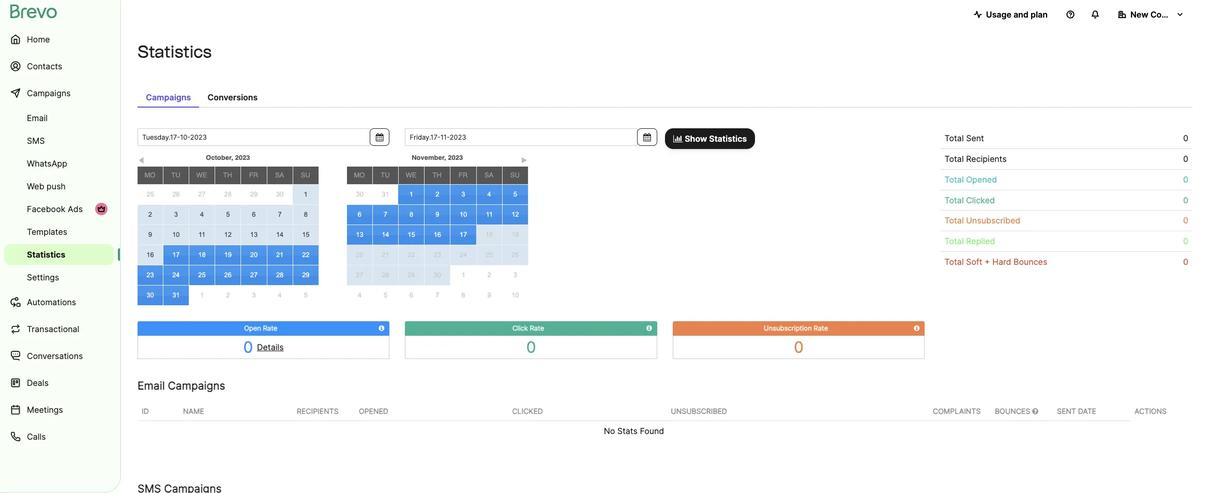 Task type: locate. For each thing, give the bounding box(es) containing it.
found
[[640, 426, 664, 436]]

1 vertical spatial opened
[[359, 406, 388, 415]]

1 horizontal spatial 19
[[512, 231, 519, 238]]

0 horizontal spatial 8
[[304, 211, 308, 218]]

27
[[198, 191, 206, 198], [250, 271, 258, 279], [356, 271, 363, 279]]

total unsubscribed
[[945, 215, 1021, 226]]

we for november, 2023
[[406, 171, 417, 179]]

0 vertical spatial 17 link
[[451, 225, 476, 245]]

2 mo from the left
[[354, 171, 365, 179]]

1 horizontal spatial unsubscribed
[[966, 215, 1021, 226]]

ads
[[68, 204, 83, 214]]

31
[[382, 191, 389, 198], [172, 291, 180, 299]]

0 vertical spatial 24 link
[[451, 245, 476, 265]]

0 vertical spatial 12
[[512, 211, 519, 218]]

0 horizontal spatial 10 link
[[163, 225, 189, 245]]

6
[[252, 210, 256, 218], [358, 210, 362, 218], [410, 291, 413, 299]]

rate right 'click'
[[530, 324, 544, 332]]

5 link
[[503, 185, 528, 204], [215, 205, 241, 224], [373, 286, 399, 305], [293, 286, 319, 305]]

0 vertical spatial recipients
[[966, 154, 1007, 164]]

17 for rightmost the 17 link
[[460, 231, 467, 238]]

0 vertical spatial 18
[[486, 231, 493, 238]]

2 horizontal spatial 10
[[512, 291, 519, 299]]

4 total from the top
[[945, 195, 964, 205]]

contacts
[[27, 61, 62, 71]]

recipients
[[966, 154, 1007, 164], [297, 406, 339, 415]]

su for 5
[[511, 171, 520, 179]]

settings link
[[4, 267, 114, 288]]

2 we from the left
[[406, 171, 417, 179]]

2 21 from the left
[[382, 251, 389, 259]]

7
[[278, 210, 282, 218], [384, 210, 387, 218], [436, 291, 439, 299]]

1 horizontal spatial 14 link
[[373, 225, 398, 245]]

1 horizontal spatial 20 link
[[347, 245, 372, 265]]

2 th from the left
[[433, 171, 442, 179]]

no stats found
[[604, 426, 664, 436]]

2 15 link from the left
[[399, 225, 424, 245]]

unsubscribed
[[966, 215, 1021, 226], [671, 406, 727, 415]]

meetings link
[[4, 397, 114, 422]]

total down 'total clicked'
[[945, 215, 964, 226]]

28 for the 28 'link' to the right
[[382, 271, 389, 279]]

tu
[[171, 171, 180, 179], [381, 171, 390, 179]]

1 vertical spatial 11
[[199, 231, 206, 238]]

rate right open
[[263, 324, 278, 332]]

conversions
[[208, 92, 258, 102]]

open rate
[[244, 324, 278, 332]]

1 rate from the left
[[263, 324, 278, 332]]

0 horizontal spatial 11 link
[[189, 225, 215, 245]]

0 horizontal spatial tu
[[171, 171, 180, 179]]

left___rvooi image
[[97, 205, 106, 213]]

2023 right november,
[[448, 154, 463, 161]]

1 horizontal spatial 14
[[382, 231, 389, 238]]

2 2023 from the left
[[448, 154, 463, 161]]

1 2023 from the left
[[235, 154, 250, 161]]

clicked
[[966, 195, 995, 205], [512, 406, 543, 415]]

0 horizontal spatial 13 link
[[241, 225, 267, 245]]

2 su from the left
[[511, 171, 520, 179]]

1 we from the left
[[196, 171, 207, 179]]

2 sa from the left
[[485, 171, 494, 179]]

0
[[1184, 133, 1189, 143], [1184, 154, 1189, 164], [1184, 174, 1189, 185], [1184, 195, 1189, 205], [1184, 215, 1189, 226], [1184, 236, 1189, 246], [1184, 257, 1189, 267], [243, 338, 253, 356], [527, 338, 536, 356], [794, 338, 804, 356]]

2 tu from the left
[[381, 171, 390, 179]]

0 vertical spatial email
[[27, 113, 48, 123]]

15 link
[[293, 225, 319, 245], [399, 225, 424, 245]]

19 for 19 link to the top
[[512, 231, 519, 238]]

28 link
[[215, 185, 241, 204], [267, 265, 293, 285], [373, 265, 398, 285]]

2 fr from the left
[[459, 171, 468, 179]]

7 for the middle 7 link
[[384, 210, 387, 218]]

0 horizontal spatial 31
[[172, 291, 180, 299]]

bar chart image
[[674, 135, 683, 143]]

31 link
[[373, 185, 399, 204], [163, 286, 189, 305]]

0 horizontal spatial 25
[[147, 191, 154, 198]]

1 horizontal spatial 27
[[250, 271, 258, 279]]

11
[[486, 211, 493, 218], [199, 231, 206, 238]]

2023 for november,
[[448, 154, 463, 161]]

total down total opened
[[945, 195, 964, 205]]

sa for 30
[[275, 171, 284, 179]]

1 14 from the left
[[276, 231, 284, 238]]

3 total from the top
[[945, 174, 964, 185]]

2 horizontal spatial 7 link
[[425, 286, 451, 305]]

0 horizontal spatial 16 link
[[138, 245, 163, 265]]

campaigns
[[27, 88, 71, 98], [146, 92, 191, 102], [168, 379, 225, 392]]

th down november, 2023 "link"
[[433, 171, 442, 179]]

1 vertical spatial recipients
[[297, 406, 339, 415]]

0 horizontal spatial info circle image
[[647, 325, 652, 332]]

th down the october, 2023 link
[[223, 171, 232, 179]]

info circle image
[[647, 325, 652, 332], [914, 325, 920, 332]]

settings
[[27, 272, 59, 282]]

0 for total replied
[[1184, 236, 1189, 246]]

2 horizontal spatial statistics
[[709, 133, 747, 144]]

rate right unsubscription
[[814, 324, 828, 332]]

click rate
[[513, 324, 544, 332]]

november,
[[412, 154, 446, 161]]

1 horizontal spatial 12 link
[[503, 205, 528, 225]]

web push link
[[4, 176, 114, 197]]

0 horizontal spatial unsubscribed
[[671, 406, 727, 415]]

6 link
[[241, 205, 267, 224], [347, 205, 372, 224], [399, 286, 425, 305]]

3
[[462, 190, 465, 198], [174, 210, 178, 218], [514, 271, 517, 279], [252, 291, 256, 299]]

1 th from the left
[[223, 171, 232, 179]]

0 horizontal spatial sa
[[275, 171, 284, 179]]

actions
[[1135, 407, 1167, 415]]

27 for left 27 link
[[198, 191, 206, 198]]

2023 inside november, 2023 ▶
[[448, 154, 463, 161]]

0 horizontal spatial 31 link
[[163, 286, 189, 305]]

1 vertical spatial 10
[[172, 231, 180, 238]]

sa down november, 2023 ▶
[[485, 171, 494, 179]]

fr down november, 2023 ▶
[[459, 171, 468, 179]]

24
[[460, 251, 467, 259], [172, 271, 180, 279]]

2 13 from the left
[[356, 231, 363, 238]]

deals
[[27, 378, 49, 388]]

tu for 31
[[381, 171, 390, 179]]

1 13 from the left
[[250, 231, 258, 238]]

2 info circle image from the left
[[914, 325, 920, 332]]

fr for november, 2023
[[459, 171, 468, 179]]

6 total from the top
[[945, 236, 964, 246]]

1 21 from the left
[[276, 251, 284, 259]]

email inside email link
[[27, 113, 48, 123]]

1 info circle image from the left
[[647, 325, 652, 332]]

1 vertical spatial 16 link
[[138, 245, 163, 265]]

0 horizontal spatial 14
[[276, 231, 284, 238]]

info circle image for click rate
[[647, 325, 652, 332]]

12
[[512, 211, 519, 218], [224, 231, 232, 238]]

total replied
[[945, 236, 995, 246]]

18
[[486, 231, 493, 238], [198, 251, 206, 259]]

2 horizontal spatial 28
[[382, 271, 389, 279]]

22 link
[[293, 245, 319, 265], [399, 245, 424, 265]]

su
[[301, 171, 310, 179], [511, 171, 520, 179]]

1 vertical spatial 12
[[224, 231, 232, 238]]

1 21 link from the left
[[267, 245, 293, 265]]

we down november,
[[406, 171, 417, 179]]

total up 'total clicked'
[[945, 174, 964, 185]]

1 20 from the left
[[250, 251, 258, 259]]

2 total from the top
[[945, 154, 964, 164]]

new company button
[[1110, 4, 1193, 25]]

0 horizontal spatial rate
[[263, 324, 278, 332]]

2 calendar image from the left
[[644, 133, 651, 141]]

plan
[[1031, 9, 1048, 20]]

21 link
[[267, 245, 293, 265], [373, 245, 398, 265]]

7 for rightmost 7 link
[[436, 291, 439, 299]]

sms link
[[4, 130, 114, 151]]

2 21 link from the left
[[373, 245, 398, 265]]

1 tu from the left
[[171, 171, 180, 179]]

contacts link
[[4, 54, 114, 79]]

1 vertical spatial statistics
[[709, 133, 747, 144]]

calendar image
[[376, 133, 384, 141], [644, 133, 651, 141]]

14 for first '14' link from left
[[276, 231, 284, 238]]

17 for the bottom the 17 link
[[172, 251, 180, 259]]

1 horizontal spatial sa
[[485, 171, 494, 179]]

total left sent
[[945, 133, 964, 143]]

1 vertical spatial 24
[[172, 271, 180, 279]]

14 link
[[267, 225, 293, 245], [373, 225, 398, 245]]

1 horizontal spatial 19 link
[[503, 225, 528, 245]]

26 link
[[163, 185, 189, 204], [503, 245, 528, 265], [215, 265, 241, 285]]

19
[[512, 231, 519, 238], [224, 251, 232, 259]]

16 for the left 16 link
[[146, 251, 154, 259]]

0 vertical spatial 19
[[512, 231, 519, 238]]

sa down from text field at the left top of the page
[[275, 171, 284, 179]]

12 for 12 link to the left
[[224, 231, 232, 238]]

tu for 26
[[171, 171, 180, 179]]

1 horizontal spatial 12
[[512, 211, 519, 218]]

total for total opened
[[945, 174, 964, 185]]

1 horizontal spatial 10 link
[[451, 205, 476, 225]]

1 horizontal spatial calendar image
[[644, 133, 651, 141]]

0 horizontal spatial 29 link
[[241, 185, 267, 204]]

6 for leftmost 6 link
[[252, 210, 256, 218]]

1 15 from the left
[[302, 231, 310, 238]]

0 vertical spatial 23 link
[[425, 245, 450, 265]]

mo for 30
[[354, 171, 365, 179]]

total left soft
[[945, 257, 964, 267]]

2 vertical spatial 25
[[198, 271, 206, 279]]

1 horizontal spatial 20
[[356, 251, 363, 259]]

fr down the october, 2023 link
[[249, 171, 258, 179]]

sa for 4
[[485, 171, 494, 179]]

1 su from the left
[[301, 171, 310, 179]]

1 horizontal spatial 7
[[384, 210, 387, 218]]

0 horizontal spatial 28 link
[[215, 185, 241, 204]]

usage and plan button
[[966, 4, 1056, 25]]

1 horizontal spatial 22
[[408, 251, 415, 259]]

31 for the top 31 link
[[382, 191, 389, 198]]

2 vertical spatial 10 link
[[502, 285, 528, 305]]

From text field
[[138, 128, 370, 146]]

2 vertical spatial 26 link
[[215, 265, 241, 285]]

1 vertical spatial 17 link
[[163, 245, 189, 265]]

23 for the rightmost 23 link
[[434, 251, 441, 259]]

2023 right october,
[[235, 154, 250, 161]]

november, 2023 link
[[373, 152, 502, 164]]

1 horizontal spatial 31
[[382, 191, 389, 198]]

◀ link
[[138, 155, 145, 165]]

26
[[172, 191, 180, 198], [512, 251, 519, 259], [224, 271, 232, 279]]

mo
[[145, 171, 155, 179], [354, 171, 365, 179]]

2 horizontal spatial 27
[[356, 271, 363, 279]]

1 horizontal spatial 11 link
[[477, 205, 502, 225]]

calendar image for from text field at the left top of the page
[[376, 133, 384, 141]]

2 15 from the left
[[408, 231, 415, 238]]

0 for total soft + hard bounces
[[1184, 257, 1189, 267]]

5
[[514, 190, 517, 198], [226, 210, 230, 218], [384, 291, 387, 299], [304, 291, 308, 299]]

23 for bottom 23 link
[[146, 271, 154, 279]]

15 for 1st "15" link from the right
[[408, 231, 415, 238]]

0 for total unsubscribed
[[1184, 215, 1189, 226]]

2 horizontal spatial 26 link
[[503, 245, 528, 265]]

20
[[250, 251, 258, 259], [356, 251, 363, 259]]

2 vertical spatial 26
[[224, 271, 232, 279]]

statistics inside button
[[709, 133, 747, 144]]

email up sms
[[27, 113, 48, 123]]

1 horizontal spatial 16
[[434, 231, 441, 238]]

2 vertical spatial 10
[[512, 291, 519, 299]]

email up id
[[138, 379, 165, 392]]

total left replied
[[945, 236, 964, 246]]

2 14 link from the left
[[373, 225, 398, 245]]

10 link
[[451, 205, 476, 225], [163, 225, 189, 245], [502, 285, 528, 305]]

2 rate from the left
[[530, 324, 544, 332]]

total for total recipients
[[945, 154, 964, 164]]

1 mo from the left
[[145, 171, 155, 179]]

statistics
[[138, 42, 212, 62], [709, 133, 747, 144], [27, 249, 65, 260]]

0 horizontal spatial fr
[[249, 171, 258, 179]]

To text field
[[405, 128, 638, 146]]

2 horizontal spatial 26
[[512, 251, 519, 259]]

0 vertical spatial 16 link
[[425, 225, 450, 245]]

16
[[434, 231, 441, 238], [146, 251, 154, 259]]

1 total from the top
[[945, 133, 964, 143]]

2 horizontal spatial 9
[[488, 291, 491, 299]]

0 horizontal spatial 20 link
[[241, 245, 267, 265]]

2 link
[[425, 185, 450, 204], [138, 205, 163, 224], [476, 266, 502, 285], [215, 286, 241, 305]]

28
[[224, 191, 232, 198], [276, 271, 284, 279], [382, 271, 389, 279]]

14 for second '14' link from left
[[382, 231, 389, 238]]

new
[[1131, 9, 1149, 20]]

30 link
[[267, 185, 293, 204], [347, 185, 373, 204], [425, 265, 450, 285], [138, 286, 163, 305]]

1 horizontal spatial 11
[[486, 211, 493, 218]]

1 horizontal spatial clicked
[[966, 195, 995, 205]]

0 horizontal spatial 15
[[302, 231, 310, 238]]

5 total from the top
[[945, 215, 964, 226]]

we down october,
[[196, 171, 207, 179]]

1 horizontal spatial 28
[[276, 271, 284, 279]]

date
[[1079, 406, 1097, 415]]

1 calendar image from the left
[[376, 133, 384, 141]]

0 horizontal spatial 22
[[302, 251, 310, 259]]

3 rate from the left
[[814, 324, 828, 332]]

21
[[276, 251, 284, 259], [382, 251, 389, 259]]

2 20 from the left
[[356, 251, 363, 259]]

1 horizontal spatial 22 link
[[399, 245, 424, 265]]

25
[[147, 191, 154, 198], [486, 251, 493, 259], [198, 271, 206, 279]]

25 link
[[138, 185, 163, 204], [477, 245, 502, 265], [189, 265, 215, 285]]

1 15 link from the left
[[293, 225, 319, 245]]

email campaigns
[[138, 379, 225, 392]]

2023
[[235, 154, 250, 161], [448, 154, 463, 161]]

1 sa from the left
[[275, 171, 284, 179]]

0 horizontal spatial 7 link
[[267, 205, 293, 224]]

2 20 link from the left
[[347, 245, 372, 265]]

2 14 from the left
[[382, 231, 389, 238]]

calendar image for to text box
[[644, 133, 651, 141]]

0 vertical spatial 9 link
[[425, 205, 450, 225]]

▶ link
[[521, 155, 528, 165]]

email
[[27, 113, 48, 123], [138, 379, 165, 392]]

1 horizontal spatial opened
[[966, 174, 997, 185]]

1 22 link from the left
[[293, 245, 319, 265]]

1 horizontal spatial 9
[[436, 211, 439, 218]]

click
[[513, 324, 528, 332]]

2 13 link from the left
[[347, 225, 372, 245]]

19 link
[[503, 225, 528, 245], [215, 245, 241, 265]]

total down total sent
[[945, 154, 964, 164]]

27 for 27 link to the middle
[[250, 271, 258, 279]]

1 horizontal spatial 17 link
[[451, 225, 476, 245]]

bounces
[[1014, 257, 1048, 267], [995, 406, 1033, 415]]

0 horizontal spatial clicked
[[512, 406, 543, 415]]

27 link
[[189, 185, 215, 204], [241, 265, 267, 285], [347, 265, 372, 285]]

email for email
[[27, 113, 48, 123]]

0 vertical spatial 12 link
[[503, 205, 528, 225]]

11 link
[[477, 205, 502, 225], [189, 225, 215, 245]]

1 fr from the left
[[249, 171, 258, 179]]

0 horizontal spatial 9 link
[[138, 225, 163, 245]]

7 total from the top
[[945, 257, 964, 267]]

1 14 link from the left
[[267, 225, 293, 245]]

1 horizontal spatial 13
[[356, 231, 363, 238]]

th for 28
[[223, 171, 232, 179]]

1 13 link from the left
[[241, 225, 267, 245]]



Task type: vqa. For each thing, say whether or not it's contained in the screenshot.
22 associated with second 22 link from right
yes



Task type: describe. For each thing, give the bounding box(es) containing it.
0 horizontal spatial 29
[[250, 191, 258, 198]]

complaints
[[933, 406, 981, 415]]

web
[[27, 181, 44, 191]]

1 horizontal spatial 18
[[486, 231, 493, 238]]

total clicked
[[945, 195, 995, 205]]

2023 for october,
[[235, 154, 250, 161]]

0 vertical spatial 19 link
[[503, 225, 528, 245]]

calls link
[[4, 424, 114, 449]]

6 for rightmost 6 link
[[410, 291, 413, 299]]

0 for total clicked
[[1184, 195, 1189, 205]]

0 vertical spatial unsubscribed
[[966, 215, 1021, 226]]

0 vertical spatial 9
[[436, 211, 439, 218]]

0 vertical spatial opened
[[966, 174, 997, 185]]

total for total replied
[[945, 236, 964, 246]]

7 for the left 7 link
[[278, 210, 282, 218]]

and
[[1014, 9, 1029, 20]]

sent
[[1057, 406, 1076, 415]]

2 horizontal spatial 29 link
[[399, 265, 424, 285]]

show
[[685, 133, 707, 144]]

0 horizontal spatial 12 link
[[215, 225, 241, 245]]

home link
[[4, 27, 114, 52]]

2 horizontal spatial 8 link
[[451, 285, 476, 305]]

▶
[[522, 157, 528, 165]]

total recipients
[[945, 154, 1007, 164]]

1 horizontal spatial campaigns link
[[138, 87, 199, 108]]

total for total unsubscribed
[[945, 215, 964, 226]]

fr for october, 2023
[[249, 171, 258, 179]]

details
[[257, 342, 284, 352]]

info circle image for unsubscription rate
[[914, 325, 920, 332]]

2 horizontal spatial 29
[[408, 271, 415, 279]]

calls
[[27, 431, 46, 442]]

2 horizontal spatial 27 link
[[347, 265, 372, 285]]

1 22 from the left
[[302, 251, 310, 259]]

20 for first 20 link from the right
[[356, 251, 363, 259]]

home
[[27, 34, 50, 44]]

0 vertical spatial 31 link
[[373, 185, 399, 204]]

october, 2023 link
[[163, 152, 293, 164]]

1 vertical spatial 9
[[148, 231, 152, 238]]

0 horizontal spatial campaigns link
[[4, 81, 114, 106]]

2 horizontal spatial 6 link
[[399, 286, 425, 305]]

1 horizontal spatial 16 link
[[425, 225, 450, 245]]

+
[[985, 257, 990, 267]]

0 horizontal spatial 27 link
[[189, 185, 215, 204]]

1 horizontal spatial 29
[[302, 271, 310, 279]]

0 horizontal spatial 6 link
[[241, 205, 267, 224]]

1 horizontal spatial 27 link
[[241, 265, 267, 285]]

0 vertical spatial 11 link
[[477, 205, 502, 225]]

open
[[244, 324, 261, 332]]

0 horizontal spatial statistics
[[27, 249, 65, 260]]

1 horizontal spatial 6 link
[[347, 205, 372, 224]]

october,
[[206, 154, 233, 161]]

1 vertical spatial 23 link
[[138, 265, 163, 285]]

1 vertical spatial 24 link
[[163, 265, 189, 285]]

2 22 from the left
[[408, 251, 415, 259]]

1 vertical spatial unsubscribed
[[671, 406, 727, 415]]

show statistics button
[[665, 128, 755, 149]]

stats
[[618, 426, 638, 436]]

0 vertical spatial 10
[[460, 211, 467, 218]]

usage and plan
[[986, 9, 1048, 20]]

deals link
[[4, 370, 114, 395]]

1 horizontal spatial 8 link
[[399, 205, 424, 225]]

0 vertical spatial 26 link
[[163, 185, 189, 204]]

no
[[604, 426, 615, 436]]

november, 2023 ▶
[[412, 154, 528, 165]]

0 vertical spatial 18 link
[[477, 225, 502, 245]]

total soft + hard bounces
[[945, 257, 1048, 267]]

conversations
[[27, 351, 83, 361]]

0 horizontal spatial 10
[[172, 231, 180, 238]]

sms
[[27, 136, 45, 146]]

id
[[142, 406, 149, 415]]

whatsapp
[[27, 158, 67, 169]]

19 for the bottommost 19 link
[[224, 251, 232, 259]]

0 horizontal spatial 25 link
[[138, 185, 163, 204]]

0 horizontal spatial 18
[[198, 251, 206, 259]]

total for total soft + hard bounces
[[945, 257, 964, 267]]

0 vertical spatial 10 link
[[451, 205, 476, 225]]

usage
[[986, 9, 1012, 20]]

total for total sent
[[945, 133, 964, 143]]

2 22 link from the left
[[399, 245, 424, 265]]

automations link
[[4, 290, 114, 315]]

28 for middle the 28 'link'
[[276, 271, 284, 279]]

1 horizontal spatial 24 link
[[451, 245, 476, 265]]

email for email campaigns
[[138, 379, 165, 392]]

1 horizontal spatial recipients
[[966, 154, 1007, 164]]

12 for topmost 12 link
[[512, 211, 519, 218]]

su for 1
[[301, 171, 310, 179]]

28 for the left the 28 'link'
[[224, 191, 232, 198]]

october, 2023
[[206, 154, 250, 161]]

replied
[[966, 236, 995, 246]]

◀
[[138, 157, 145, 165]]

templates link
[[4, 221, 114, 242]]

1 vertical spatial 19 link
[[215, 245, 241, 265]]

total sent
[[945, 133, 984, 143]]

transactional
[[27, 324, 79, 334]]

info circle image
[[379, 325, 385, 332]]

company
[[1151, 9, 1189, 20]]

1 vertical spatial 18 link
[[189, 245, 215, 265]]

1 vertical spatial 25
[[486, 251, 493, 259]]

automations
[[27, 297, 76, 307]]

16 for 16 link to the right
[[434, 231, 441, 238]]

1 vertical spatial 26
[[512, 251, 519, 259]]

15 for second "15" link from right
[[302, 231, 310, 238]]

transactional link
[[4, 317, 114, 341]]

2 horizontal spatial 10 link
[[502, 285, 528, 305]]

0 horizontal spatial recipients
[[297, 406, 339, 415]]

web push
[[27, 181, 66, 191]]

0 vertical spatial bounces
[[1014, 257, 1048, 267]]

rate for open rate
[[263, 324, 278, 332]]

0 vertical spatial 26
[[172, 191, 180, 198]]

sent
[[966, 133, 984, 143]]

email link
[[4, 108, 114, 128]]

1 horizontal spatial 23 link
[[425, 245, 450, 265]]

unsubscription
[[764, 324, 812, 332]]

sent date
[[1057, 406, 1097, 415]]

0 for total sent
[[1184, 133, 1189, 143]]

2 horizontal spatial 8
[[462, 291, 465, 299]]

0 for total recipients
[[1184, 154, 1189, 164]]

templates
[[27, 227, 67, 237]]

whatsapp link
[[4, 153, 114, 174]]

new company
[[1131, 9, 1189, 20]]

name
[[183, 406, 204, 415]]

1 horizontal spatial 25
[[198, 271, 206, 279]]

1 vertical spatial 11 link
[[189, 225, 215, 245]]

1 vertical spatial 26 link
[[503, 245, 528, 265]]

2 horizontal spatial 28 link
[[373, 265, 398, 285]]

0 for total opened
[[1184, 174, 1189, 185]]

facebook ads link
[[4, 199, 114, 219]]

statistics link
[[4, 244, 114, 265]]

rate for unsubscription rate
[[814, 324, 828, 332]]

1 horizontal spatial 7 link
[[373, 205, 398, 224]]

conversations link
[[4, 344, 114, 368]]

20 for 1st 20 link from the left
[[250, 251, 258, 259]]

0 horizontal spatial 11
[[199, 231, 206, 238]]

1 horizontal spatial 25 link
[[189, 265, 215, 285]]

mo for 25
[[145, 171, 155, 179]]

2 horizontal spatial 25 link
[[477, 245, 502, 265]]

1 horizontal spatial 29 link
[[293, 265, 319, 285]]

we for october, 2023
[[196, 171, 207, 179]]

1 vertical spatial 9 link
[[138, 225, 163, 245]]

21 for 1st 21 link from the right
[[382, 251, 389, 259]]

1 horizontal spatial 8
[[410, 211, 413, 218]]

total for total clicked
[[945, 195, 964, 205]]

1 horizontal spatial 24
[[460, 251, 467, 259]]

1 vertical spatial 31 link
[[163, 286, 189, 305]]

0 horizontal spatial 8 link
[[293, 205, 319, 225]]

27 for the rightmost 27 link
[[356, 271, 363, 279]]

31 for 31 link to the bottom
[[172, 291, 180, 299]]

meetings
[[27, 405, 63, 415]]

2 horizontal spatial 9 link
[[476, 285, 502, 305]]

0 details
[[243, 338, 284, 356]]

0 vertical spatial clicked
[[966, 195, 995, 205]]

0 horizontal spatial opened
[[359, 406, 388, 415]]

6 for 6 link to the middle
[[358, 210, 362, 218]]

facebook
[[27, 204, 65, 214]]

1 20 link from the left
[[241, 245, 267, 265]]

soft
[[966, 257, 983, 267]]

hard
[[993, 257, 1012, 267]]

21 for 2nd 21 link from the right
[[276, 251, 284, 259]]

show statistics
[[683, 133, 747, 144]]

total opened
[[945, 174, 997, 185]]

1 horizontal spatial 26 link
[[215, 265, 241, 285]]

th for 2
[[433, 171, 442, 179]]

1 vertical spatial bounces
[[995, 406, 1033, 415]]

facebook ads
[[27, 204, 83, 214]]

2 vertical spatial 9
[[488, 291, 491, 299]]

conversions link
[[199, 87, 266, 108]]

1 vertical spatial 10 link
[[163, 225, 189, 245]]

unsubscription rate
[[764, 324, 828, 332]]

1 horizontal spatial 28 link
[[267, 265, 293, 285]]

0 vertical spatial statistics
[[138, 42, 212, 62]]

push
[[47, 181, 66, 191]]

rate for click rate
[[530, 324, 544, 332]]



